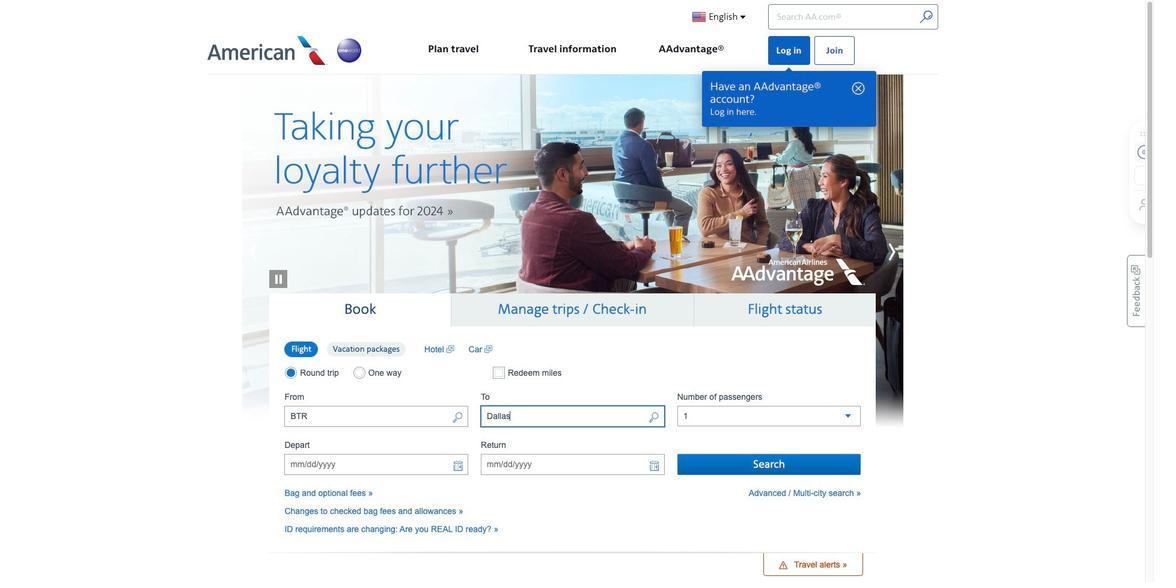 Task type: describe. For each thing, give the bounding box(es) containing it.
aadvantage program updates for 2024. opens another site in a new window that may not meet accessibility guidelines. image
[[242, 74, 904, 432]]

next slide image
[[850, 237, 904, 267]]

search image
[[649, 411, 660, 425]]

city or airport text field for search image
[[481, 406, 665, 427]]

2 tab from the left
[[452, 293, 695, 326]]

leave feedback, opens external site in new window image
[[1128, 255, 1146, 327]]

1 option group from the top
[[285, 341, 413, 358]]

3 tab from the left
[[695, 293, 877, 326]]

1 mm/dd/yyyy text field from the left
[[285, 454, 469, 475]]



Task type: vqa. For each thing, say whether or not it's contained in the screenshot.
1st tab from right
yes



Task type: locate. For each thing, give the bounding box(es) containing it.
mm/dd/yyyy text field
[[285, 454, 469, 475], [481, 454, 665, 475]]

previous slide image
[[242, 237, 296, 267]]

1 city or airport text field from the left
[[285, 406, 469, 427]]

2 option group from the top
[[285, 367, 469, 379]]

1 newpage image from the left
[[447, 343, 455, 355]]

0 horizontal spatial newpage image
[[447, 343, 455, 355]]

1 horizontal spatial city or airport text field
[[481, 406, 665, 427]]

tab
[[269, 293, 452, 327], [452, 293, 695, 326], [695, 293, 877, 326]]

option group
[[285, 341, 413, 358], [285, 367, 469, 379]]

1 horizontal spatial mm/dd/yyyy text field
[[481, 454, 665, 475]]

newpage image
[[447, 343, 455, 355], [485, 343, 493, 355]]

0 horizontal spatial mm/dd/yyyy text field
[[285, 454, 469, 475]]

tab list
[[269, 293, 877, 327]]

0 horizontal spatial city or airport text field
[[285, 406, 469, 427]]

1 horizontal spatial newpage image
[[485, 343, 493, 355]]

2 newpage image from the left
[[485, 343, 493, 355]]

2 city or airport text field from the left
[[481, 406, 665, 427]]

search image
[[452, 411, 463, 425]]

city or airport text field for search icon
[[285, 406, 469, 427]]

1 tab from the left
[[269, 293, 452, 327]]

1 vertical spatial option group
[[285, 367, 469, 379]]

None submit
[[678, 454, 862, 475]]

2 mm/dd/yyyy text field from the left
[[481, 454, 665, 475]]

pause slideshow image
[[269, 252, 287, 288]]

0 vertical spatial option group
[[285, 341, 413, 358]]

City or airport text field
[[285, 406, 469, 427], [481, 406, 665, 427]]



